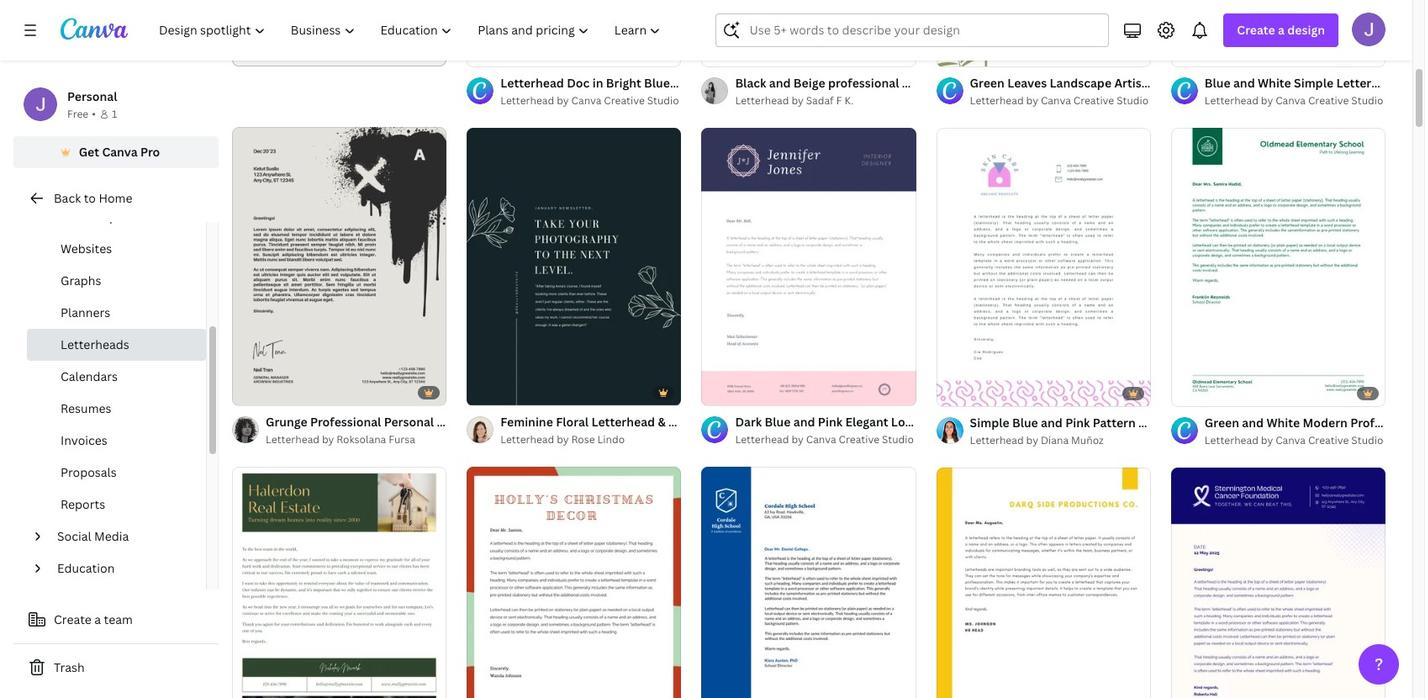 Task type: locate. For each thing, give the bounding box(es) containing it.
1 vertical spatial a
[[94, 612, 101, 628]]

proposals
[[61, 464, 117, 480]]

landscape
[[1050, 75, 1112, 91]]

navy white nonprofit cancer research clean corporate charity letterhead image
[[1172, 467, 1386, 698]]

1 horizontal spatial a
[[1279, 22, 1285, 38]]

1 horizontal spatial create
[[1238, 22, 1276, 38]]

blue
[[1205, 75, 1231, 91], [765, 414, 791, 430], [1013, 414, 1039, 430]]

team
[[104, 612, 133, 628]]

letterhead by canva creative studio link for green leaves landscape artist personal letterhead
[[970, 93, 1151, 110]]

green leaves landscape artist personal letterhead letterhead by canva creative studio
[[970, 75, 1266, 108]]

create a design button
[[1224, 13, 1339, 47]]

0 horizontal spatial blue
[[765, 414, 791, 430]]

canva inside green leaves landscape artist personal letterhead letterhead by canva creative studio
[[1041, 94, 1072, 108]]

0 horizontal spatial simple
[[970, 414, 1010, 430]]

dark
[[736, 414, 762, 430]]

0 horizontal spatial pink
[[818, 414, 843, 430]]

by inside grunge professional personal brand business letterhead letterhead by roksolana fursa
[[322, 432, 334, 446]]

grunge professional personal brand business letterhead letterhead by roksolana fursa
[[266, 413, 592, 446]]

0 vertical spatial a
[[1279, 22, 1285, 38]]

media
[[94, 528, 129, 544]]

a inside dropdown button
[[1279, 22, 1285, 38]]

pro
[[140, 144, 160, 160]]

pink up muñoz
[[1066, 414, 1091, 430]]

letterhead by canva creative studio
[[501, 93, 679, 108], [1205, 433, 1384, 447]]

Search search field
[[750, 14, 1099, 46]]

create left the "team"
[[54, 612, 92, 628]]

canva
[[572, 93, 602, 108], [1041, 94, 1072, 108], [1276, 94, 1306, 108], [102, 144, 138, 160], [807, 433, 837, 447], [1276, 433, 1306, 447]]

0 vertical spatial letterhead by canva creative studio
[[501, 93, 679, 108]]

blue up "letterhead by diana muñoz" link
[[1013, 414, 1039, 430]]

0 horizontal spatial letterhead by canva creative studio
[[501, 93, 679, 108]]

personal up "fursa"
[[384, 413, 434, 429]]

and for simple blue and pink pattern classic letterhead
[[1041, 414, 1063, 430]]

feminine floral letterhead & newsletter design for photographers, florists, & wedding venues image
[[467, 128, 682, 406]]

simple blue and pink pattern classic letterhead image
[[937, 128, 1151, 406]]

mind maps
[[61, 209, 123, 225]]

and inside simple blue and pink pattern classic letterhead letterhead by diana muñoz
[[1041, 414, 1063, 430]]

leaves
[[1008, 75, 1047, 91]]

2 horizontal spatial blue
[[1205, 75, 1231, 91]]

blue inside simple blue and pink pattern classic letterhead letterhead by diana muñoz
[[1013, 414, 1039, 430]]

simple inside simple blue and pink pattern classic letterhead letterhead by diana muñoz
[[970, 414, 1010, 430]]

invoices link
[[27, 425, 206, 457]]

a left design
[[1279, 22, 1285, 38]]

by inside dark blue and pink elegant logo creative letterhead letterhead by canva creative studio
[[792, 433, 804, 447]]

social
[[57, 528, 91, 544]]

letterhead by roksolana fursa link
[[266, 431, 447, 448]]

grunge professional personal brand business letterhead image
[[232, 127, 447, 405]]

and for dark blue and pink elegant logo creative letterhead
[[794, 414, 816, 430]]

1 horizontal spatial personal
[[384, 413, 434, 429]]

home
[[99, 190, 132, 206]]

blue and white simple letterhead link
[[1205, 74, 1401, 93]]

design
[[1288, 22, 1326, 38]]

creative
[[604, 93, 645, 108], [1074, 94, 1115, 108], [1309, 94, 1350, 108], [922, 414, 970, 430], [839, 433, 880, 447], [1309, 433, 1350, 447]]

by inside simple blue and pink pattern classic letterhead letterhead by diana muñoz
[[1027, 433, 1039, 447]]

1 vertical spatial letterhead by canva creative studio
[[1205, 433, 1384, 447]]

green and white modern professional grade school letterhead image
[[1172, 128, 1386, 406]]

lindo
[[598, 433, 625, 447]]

letterheads
[[61, 336, 129, 352]]

0 vertical spatial simple
[[1295, 75, 1334, 91]]

1
[[112, 107, 117, 121]]

create inside 'button'
[[54, 612, 92, 628]]

diana
[[1041, 433, 1069, 447]]

1 horizontal spatial and
[[1041, 414, 1063, 430]]

simple blue and pink pattern classic letterhead link
[[970, 414, 1246, 432]]

2 horizontal spatial personal
[[1150, 75, 1200, 91]]

blue left white
[[1205, 75, 1231, 91]]

simple inside blue and white simple letterhead letterhead by canva creative studio
[[1295, 75, 1334, 91]]

education link
[[50, 553, 196, 585]]

get canva pro
[[79, 144, 160, 160]]

0 horizontal spatial create
[[54, 612, 92, 628]]

create
[[1238, 22, 1276, 38], [54, 612, 92, 628]]

0 horizontal spatial a
[[94, 612, 101, 628]]

None search field
[[716, 13, 1110, 47]]

by inside 'link'
[[792, 93, 804, 108]]

a for team
[[94, 612, 101, 628]]

and
[[1234, 75, 1256, 91], [794, 414, 816, 430], [1041, 414, 1063, 430]]

1 horizontal spatial blue
[[1013, 414, 1039, 430]]

2 pink from the left
[[1066, 414, 1091, 430]]

creative inside green leaves landscape artist personal letterhead letterhead by canva creative studio
[[1074, 94, 1115, 108]]

letterhead
[[1203, 75, 1266, 91], [1337, 75, 1401, 91], [501, 93, 555, 108], [736, 93, 789, 108], [970, 94, 1024, 108], [1205, 94, 1259, 108], [528, 413, 592, 429], [973, 414, 1037, 430], [1182, 414, 1246, 430], [266, 432, 320, 446], [501, 433, 555, 447], [736, 433, 789, 447], [970, 433, 1024, 447], [1205, 433, 1259, 447]]

studio
[[648, 93, 679, 108], [1117, 94, 1149, 108], [1352, 94, 1384, 108], [882, 433, 914, 447], [1352, 433, 1384, 447]]

a inside 'button'
[[94, 612, 101, 628]]

brand
[[437, 413, 472, 429]]

0 horizontal spatial and
[[794, 414, 816, 430]]

a for design
[[1279, 22, 1285, 38]]

create inside dropdown button
[[1238, 22, 1276, 38]]

a left the "team"
[[94, 612, 101, 628]]

rose
[[572, 433, 595, 447]]

black and beige professional minimalist business letterhead doc image
[[702, 0, 917, 67]]

pink inside simple blue and pink pattern classic letterhead letterhead by diana muñoz
[[1066, 414, 1091, 430]]

simple up "letterhead by diana muñoz" link
[[970, 414, 1010, 430]]

simple right white
[[1295, 75, 1334, 91]]

personal right artist
[[1150, 75, 1200, 91]]

pink for elegant
[[818, 414, 843, 430]]

1 pink from the left
[[818, 414, 843, 430]]

green red christmas decor letterhead image
[[467, 467, 682, 698]]

1 horizontal spatial pink
[[1066, 414, 1091, 430]]

letterhead inside 'link'
[[736, 93, 789, 108]]

1 horizontal spatial simple
[[1295, 75, 1334, 91]]

studio inside blue and white simple letterhead letterhead by canva creative studio
[[1352, 94, 1384, 108]]

a
[[1279, 22, 1285, 38], [94, 612, 101, 628]]

to
[[84, 190, 96, 206]]

blue right dark
[[765, 414, 791, 430]]

fursa
[[389, 432, 415, 446]]

back to home
[[54, 190, 132, 206]]

create a team button
[[13, 603, 219, 637]]

white
[[1258, 75, 1292, 91]]

pink left elegant
[[818, 414, 843, 430]]

graphs
[[61, 273, 101, 289]]

business
[[474, 413, 525, 429]]

pink inside dark blue and pink elegant logo creative letterhead letterhead by canva creative studio
[[818, 414, 843, 430]]

1 horizontal spatial letterhead by canva creative studio
[[1205, 433, 1384, 447]]

studio inside dark blue and pink elegant logo creative letterhead letterhead by canva creative studio
[[882, 433, 914, 447]]

calendars link
[[27, 361, 206, 393]]

1 vertical spatial simple
[[970, 414, 1010, 430]]

canva inside the get canva pro button
[[102, 144, 138, 160]]

personal
[[1150, 75, 1200, 91], [67, 88, 117, 104], [384, 413, 434, 429]]

education
[[57, 560, 115, 576]]

create left design
[[1238, 22, 1276, 38]]

and up diana
[[1041, 414, 1063, 430]]

proposals link
[[27, 457, 206, 489]]

by
[[557, 93, 569, 108], [792, 93, 804, 108], [1027, 94, 1039, 108], [1262, 94, 1274, 108], [322, 432, 334, 446], [557, 433, 569, 447], [792, 433, 804, 447], [1027, 433, 1039, 447], [1262, 433, 1274, 447]]

green leaves landscape artist personal letterhead image
[[937, 0, 1151, 67]]

and inside dark blue and pink elegant logo creative letterhead letterhead by canva creative studio
[[794, 414, 816, 430]]

simple
[[1295, 75, 1334, 91], [970, 414, 1010, 430]]

and right dark
[[794, 414, 816, 430]]

0 vertical spatial create
[[1238, 22, 1276, 38]]

letterhead by rose lindo link
[[501, 432, 682, 449]]

artist
[[1115, 75, 1147, 91]]

personal up the •
[[67, 88, 117, 104]]

1 vertical spatial create
[[54, 612, 92, 628]]

and left white
[[1234, 75, 1256, 91]]

trash link
[[13, 651, 219, 685]]

blue inside dark blue and pink elegant logo creative letterhead letterhead by canva creative studio
[[765, 414, 791, 430]]

pink
[[818, 414, 843, 430], [1066, 414, 1091, 430]]

2 horizontal spatial and
[[1234, 75, 1256, 91]]

letterhead by canva creative studio link
[[501, 93, 682, 109], [970, 93, 1151, 110], [1205, 93, 1386, 110], [736, 432, 917, 449], [1205, 432, 1386, 449]]

personal inside green leaves landscape artist personal letterhead letterhead by canva creative studio
[[1150, 75, 1200, 91]]



Task type: vqa. For each thing, say whether or not it's contained in the screenshot.
Letterhead by Canva Creative Studio link
yes



Task type: describe. For each thing, give the bounding box(es) containing it.
roksolana
[[337, 432, 386, 446]]

create a team
[[54, 612, 133, 628]]

canva inside dark blue and pink elegant logo creative letterhead letterhead by canva creative studio
[[807, 433, 837, 447]]

invoices
[[61, 432, 108, 448]]

letterhead by diana muñoz link
[[970, 432, 1151, 449]]

letterhead by canva creative studio link for dark blue and pink elegant logo creative letterhead
[[736, 432, 917, 449]]

logo
[[892, 414, 919, 430]]

resumes
[[61, 400, 111, 416]]

yellow simple company letterhead image
[[937, 467, 1151, 698]]

muñoz
[[1072, 433, 1104, 447]]

elegant
[[846, 414, 889, 430]]

blue inside blue and white simple letterhead letterhead by canva creative studio
[[1205, 75, 1231, 91]]

social media link
[[50, 521, 196, 553]]

blue for simple blue and pink pattern classic letterhead
[[1013, 414, 1039, 430]]

blue for dark blue and pink elegant logo creative letterhead
[[765, 414, 791, 430]]

trash
[[54, 660, 85, 676]]

studio inside green leaves landscape artist personal letterhead letterhead by canva creative studio
[[1117, 94, 1149, 108]]

pink for pattern
[[1066, 414, 1091, 430]]

grunge professional personal brand business letterhead link
[[266, 413, 592, 431]]

classic
[[1139, 414, 1179, 430]]

sadaf
[[807, 93, 834, 108]]

letterhead doc in bright blue bright purple classic professional style image
[[467, 0, 682, 67]]

letterhead by sadaf f k. link
[[736, 93, 917, 109]]

websites
[[61, 241, 112, 257]]

pattern
[[1093, 414, 1136, 430]]

grunge
[[266, 413, 308, 429]]

simple blue and pink pattern classic letterhead letterhead by diana muñoz
[[970, 414, 1246, 447]]

planners link
[[27, 297, 206, 329]]

reports link
[[27, 489, 206, 521]]

professional
[[310, 413, 381, 429]]

dark blue and pink elegant logo creative letterhead image
[[702, 128, 917, 406]]

free •
[[67, 107, 96, 121]]

maps
[[92, 209, 123, 225]]

by inside blue and white simple letterhead letterhead by canva creative studio
[[1262, 94, 1274, 108]]

get canva pro button
[[13, 136, 219, 168]]

create for create a team
[[54, 612, 92, 628]]

f
[[837, 93, 842, 108]]

dark blue and pink elegant logo creative letterhead link
[[736, 413, 1037, 432]]

blue and white simple letterhead letterhead by canva creative studio
[[1205, 75, 1401, 108]]

letterhead by canva creative studio link for blue and white simple letterhead
[[1205, 93, 1386, 110]]

canva inside blue and white simple letterhead letterhead by canva creative studio
[[1276, 94, 1306, 108]]

create for create a design
[[1238, 22, 1276, 38]]

k.
[[845, 93, 854, 108]]

top level navigation element
[[148, 13, 676, 47]]

green leaves landscape artist personal letterhead link
[[970, 74, 1266, 93]]

free
[[67, 107, 89, 121]]

websites link
[[27, 233, 206, 265]]

and inside blue and white simple letterhead letterhead by canva creative studio
[[1234, 75, 1256, 91]]

calendars
[[61, 368, 118, 384]]

social media
[[57, 528, 129, 544]]

back to home link
[[13, 182, 219, 215]]

•
[[92, 107, 96, 121]]

create a design
[[1238, 22, 1326, 38]]

jacob simon image
[[1353, 13, 1386, 46]]

letterhead by sadaf f k.
[[736, 93, 854, 108]]

graphs link
[[27, 265, 206, 297]]

0 horizontal spatial personal
[[67, 88, 117, 104]]

green
[[970, 75, 1005, 91]]

creative inside blue and white simple letterhead letterhead by canva creative studio
[[1309, 94, 1350, 108]]

mind
[[61, 209, 89, 225]]

reports
[[61, 496, 105, 512]]

back
[[54, 190, 81, 206]]

resumes link
[[27, 393, 206, 425]]

personal inside grunge professional personal brand business letterhead letterhead by roksolana fursa
[[384, 413, 434, 429]]

get
[[79, 144, 99, 160]]

planners
[[61, 305, 110, 321]]

mind maps link
[[27, 201, 206, 233]]

letterhead by rose lindo
[[501, 433, 625, 447]]

blue and white traditional high school letterhead image
[[702, 467, 917, 698]]

white and green clean minimalist real estate company letterhead doc image
[[232, 466, 447, 698]]

by inside green leaves landscape artist personal letterhead letterhead by canva creative studio
[[1027, 94, 1039, 108]]

dark blue and pink elegant logo creative letterhead letterhead by canva creative studio
[[736, 414, 1037, 447]]

blue and white simple letterhead image
[[1172, 0, 1386, 67]]



